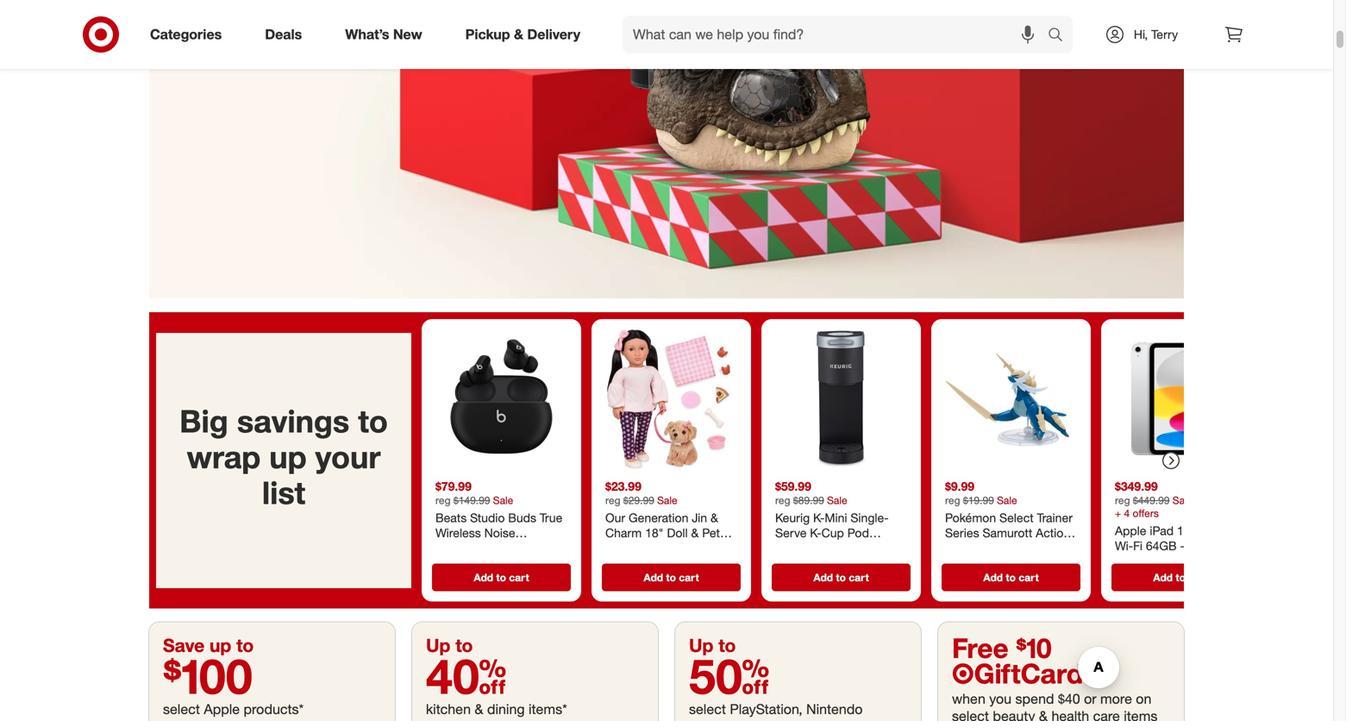 Task type: locate. For each thing, give the bounding box(es) containing it.
1 reg from the left
[[436, 494, 451, 507]]

add to cart for $23.99
[[644, 571, 699, 584]]

add to cart down maker
[[814, 571, 869, 584]]

set
[[606, 540, 624, 555]]

select down when
[[952, 708, 989, 721]]

0 vertical spatial up
[[269, 438, 307, 476]]

4 add from the left
[[984, 571, 1003, 584]]

0 vertical spatial apple
[[1115, 523, 1147, 538]]

select apple products*
[[163, 701, 304, 718]]

add down maker
[[814, 571, 833, 584]]

add to cart button for $59.99
[[772, 564, 911, 591]]

4 sale from the left
[[997, 494, 1018, 507]]

0 horizontal spatial up
[[426, 634, 451, 656]]

pet
[[702, 525, 720, 540]]

your
[[315, 438, 381, 476]]

add to cart button down 64gb
[[1112, 564, 1251, 591]]

add to cart down doll
[[644, 571, 699, 584]]

up
[[269, 438, 307, 476], [210, 634, 231, 656]]

1 up to from the left
[[426, 634, 473, 656]]

1 add from the left
[[474, 571, 494, 584]]

reg up pokémon
[[946, 494, 961, 507]]

2 add to cart from the left
[[644, 571, 699, 584]]

reg inside $349.99 reg $449.99 sale + 4 offers apple ipad 10.9-inch wi-fi 64gb - (2022, 10th generation) - silver
[[1115, 494, 1131, 507]]

add to cart button for $9.99
[[942, 564, 1081, 591]]

1 horizontal spatial up
[[269, 438, 307, 476]]

our generation jin & charm 18" doll & pet set image
[[599, 326, 745, 472]]

2 add from the left
[[644, 571, 664, 584]]

add to cart button down maker
[[772, 564, 911, 591]]

select for select apple products*
[[163, 701, 200, 718]]

2 reg from the left
[[606, 494, 621, 507]]

& left xbox at the right bottom of page
[[735, 718, 744, 721]]

what's new
[[345, 26, 422, 43]]

up right the save
[[210, 634, 231, 656]]

1 sale from the left
[[493, 494, 514, 507]]

up to
[[426, 634, 473, 656], [689, 634, 736, 656]]

select down the save
[[163, 701, 200, 718]]

& down the spend
[[1039, 708, 1048, 721]]

2 up to from the left
[[689, 634, 736, 656]]

select
[[1000, 510, 1034, 525]]

3 reg from the left
[[776, 494, 791, 507]]

sale for $9.99
[[997, 494, 1018, 507]]

up to up switch
[[689, 634, 736, 656]]

reg
[[436, 494, 451, 507], [606, 494, 621, 507], [776, 494, 791, 507], [946, 494, 961, 507], [1115, 494, 1131, 507]]

2 up from the left
[[689, 634, 714, 656]]

add to cart down (target
[[984, 571, 1039, 584]]

sale inside $79.99 reg $149.99 sale
[[493, 494, 514, 507]]

you
[[990, 691, 1012, 707]]

figure
[[946, 540, 979, 555]]

5 add to cart from the left
[[1154, 571, 1209, 584]]

coffee
[[776, 540, 811, 555]]

- left silver
[[1207, 553, 1212, 568]]

- inside $59.99 reg $89.99 sale keurig k-mini single- serve k-cup pod coffee maker - black
[[852, 540, 856, 555]]

5 reg from the left
[[1115, 494, 1131, 507]]

- left black
[[852, 540, 856, 555]]

up up kitchen
[[426, 634, 451, 656]]

doll
[[667, 525, 688, 540]]

playstation,
[[730, 701, 803, 718]]

list
[[262, 473, 306, 511]]

free $10 ¬giftcard when you spend $40 or more on select beauty & health care item
[[952, 631, 1158, 721]]

select left toys*
[[191, 20, 246, 47]]

cart
[[509, 571, 529, 584], [679, 571, 699, 584], [849, 571, 869, 584], [1019, 571, 1039, 584], [1189, 571, 1209, 584]]

3 add to cart from the left
[[814, 571, 869, 584]]

2 cart from the left
[[679, 571, 699, 584]]

5 add from the left
[[1154, 571, 1173, 584]]

save
[[163, 634, 205, 656]]

4 add to cart from the left
[[984, 571, 1039, 584]]

sale up "select"
[[997, 494, 1018, 507]]

sale right $149.99
[[493, 494, 514, 507]]

cart for pokémon select trainer series samurott action figure (target exclusive)
[[1019, 571, 1039, 584]]

2 sale from the left
[[658, 494, 678, 507]]

reg left $149.99
[[436, 494, 451, 507]]

add to cart button down $149.99
[[432, 564, 571, 591]]

3 cart from the left
[[849, 571, 869, 584]]

up to up kitchen
[[426, 634, 473, 656]]

select up switch
[[689, 701, 726, 718]]

1 horizontal spatial apple
[[1115, 523, 1147, 538]]

4 reg from the left
[[946, 494, 961, 507]]

games*
[[783, 718, 829, 721]]

reg inside $59.99 reg $89.99 sale keurig k-mini single- serve k-cup pod coffee maker - black
[[776, 494, 791, 507]]

mini
[[825, 510, 848, 525]]

sale inside the '$9.99 reg $19.99 sale pokémon select trainer series samurott action figure (target exclusive)'
[[997, 494, 1018, 507]]

up for 40
[[426, 634, 451, 656]]

select toys*
[[191, 20, 299, 47]]

sale inside $59.99 reg $89.99 sale keurig k-mini single- serve k-cup pod coffee maker - black
[[827, 494, 848, 507]]

5 add to cart button from the left
[[1112, 564, 1251, 591]]

50
[[689, 647, 770, 705]]

- right 64gb
[[1181, 538, 1185, 553]]

reg up our on the left of page
[[606, 494, 621, 507]]

select
[[191, 20, 246, 47], [163, 701, 200, 718], [689, 701, 726, 718], [952, 708, 989, 721]]

sale inside $23.99 reg $29.99 sale our generation jin & charm 18" doll & pet set
[[658, 494, 678, 507]]

add to cart down $149.99
[[474, 571, 529, 584]]

maker
[[815, 540, 848, 555]]

reg inside $23.99 reg $29.99 sale our generation jin & charm 18" doll & pet set
[[606, 494, 621, 507]]

add
[[474, 571, 494, 584], [644, 571, 664, 584], [814, 571, 833, 584], [984, 571, 1003, 584], [1154, 571, 1173, 584]]

savings
[[237, 402, 350, 440]]

$10
[[1017, 631, 1052, 665]]

1 horizontal spatial up to
[[689, 634, 736, 656]]

2 add to cart button from the left
[[602, 564, 741, 591]]

select inside select playstation, nintendo switch & xbox games*
[[689, 701, 726, 718]]

1 horizontal spatial up
[[689, 634, 714, 656]]

apple left products*
[[204, 701, 240, 718]]

add to cart button for $79.99
[[432, 564, 571, 591]]

add to cart button for $23.99
[[602, 564, 741, 591]]

4 cart from the left
[[1019, 571, 1039, 584]]

care
[[1094, 708, 1120, 721]]

1 horizontal spatial -
[[1181, 538, 1185, 553]]

add to cart button down doll
[[602, 564, 741, 591]]

$149.99
[[454, 494, 490, 507]]

0 horizontal spatial up to
[[426, 634, 473, 656]]

3 add from the left
[[814, 571, 833, 584]]

inch
[[1206, 523, 1228, 538]]

black
[[860, 540, 890, 555]]

select for select playstation, nintendo switch & xbox games*
[[689, 701, 726, 718]]

reg inside the '$9.99 reg $19.99 sale pokémon select trainer series samurott action figure (target exclusive)'
[[946, 494, 961, 507]]

add for $349.99
[[1154, 571, 1173, 584]]

up up switch
[[689, 634, 714, 656]]

1 add to cart button from the left
[[432, 564, 571, 591]]

cart for our generation jin & charm 18" doll & pet set
[[679, 571, 699, 584]]

apple down 4
[[1115, 523, 1147, 538]]

& right pickup
[[514, 26, 524, 43]]

sale up mini
[[827, 494, 848, 507]]

add to cart down generation)
[[1154, 571, 1209, 584]]

generation
[[629, 510, 689, 525]]

$79.99
[[436, 479, 472, 494]]

select playstation, nintendo switch & xbox games*
[[689, 701, 863, 721]]

cart for apple ipad 10.9-inch wi-fi 64gb - (2022, 10th generation) - silver
[[1189, 571, 1209, 584]]

4 add to cart button from the left
[[942, 564, 1081, 591]]

delivery
[[527, 26, 581, 43]]

$9.99
[[946, 479, 975, 494]]

more
[[1101, 691, 1133, 707]]

up for 50
[[689, 634, 714, 656]]

up inside big savings to wrap up your list
[[269, 438, 307, 476]]

up to for 50
[[689, 634, 736, 656]]

1 add to cart from the left
[[474, 571, 529, 584]]

add to cart button down (target
[[942, 564, 1081, 591]]

exclusive)
[[1022, 540, 1076, 555]]

reg up "keurig"
[[776, 494, 791, 507]]

0 horizontal spatial up
[[210, 634, 231, 656]]

add down $149.99
[[474, 571, 494, 584]]

keurig
[[776, 510, 810, 525]]

wrap
[[187, 438, 261, 476]]

samurott
[[983, 525, 1033, 540]]

big savings to wrap up your list
[[180, 402, 388, 511]]

$40
[[1058, 691, 1081, 707]]

to inside big savings to wrap up your list
[[358, 402, 388, 440]]

offers
[[1133, 507, 1159, 520]]

what's
[[345, 26, 389, 43]]

add down (target
[[984, 571, 1003, 584]]

sale up generation
[[658, 494, 678, 507]]

+
[[1115, 507, 1122, 520]]

add down 18"
[[644, 571, 664, 584]]

0 horizontal spatial -
[[852, 540, 856, 555]]

pickup
[[466, 26, 510, 43]]

k-
[[814, 510, 825, 525], [810, 525, 822, 540]]

on
[[1136, 691, 1152, 707]]

add to cart for $9.99
[[984, 571, 1039, 584]]

What can we help you find? suggestions appear below search field
[[623, 16, 1053, 53]]

3 add to cart button from the left
[[772, 564, 911, 591]]

hi, terry
[[1134, 27, 1179, 42]]

1 up from the left
[[426, 634, 451, 656]]

add down generation)
[[1154, 571, 1173, 584]]

3 sale from the left
[[827, 494, 848, 507]]

0 horizontal spatial apple
[[204, 701, 240, 718]]

reg inside $79.99 reg $149.99 sale
[[436, 494, 451, 507]]

sale right the $449.99
[[1173, 494, 1193, 507]]

reg left offers
[[1115, 494, 1131, 507]]

5 sale from the left
[[1173, 494, 1193, 507]]

-
[[1181, 538, 1185, 553], [852, 540, 856, 555], [1207, 553, 1212, 568]]

add to cart for $79.99
[[474, 571, 529, 584]]

5 cart from the left
[[1189, 571, 1209, 584]]

sale inside $349.99 reg $449.99 sale + 4 offers apple ipad 10.9-inch wi-fi 64gb - (2022, 10th generation) - silver
[[1173, 494, 1193, 507]]

carousel region
[[149, 312, 1261, 622]]

$100
[[163, 647, 253, 705]]

& left dining
[[475, 701, 484, 718]]

up left your
[[269, 438, 307, 476]]

up
[[426, 634, 451, 656], [689, 634, 714, 656]]

select inside free $10 ¬giftcard when you spend $40 or more on select beauty & health care item
[[952, 708, 989, 721]]



Task type: describe. For each thing, give the bounding box(es) containing it.
$19.99
[[964, 494, 995, 507]]

ipad
[[1150, 523, 1174, 538]]

kitchen
[[426, 701, 471, 718]]

& inside pickup & delivery link
[[514, 26, 524, 43]]

1 vertical spatial up
[[210, 634, 231, 656]]

10.9-
[[1178, 523, 1206, 538]]

cart for keurig k-mini single- serve k-cup pod coffee maker - black
[[849, 571, 869, 584]]

products*
[[244, 701, 304, 718]]

series
[[946, 525, 980, 540]]

& left pet
[[691, 525, 699, 540]]

kitchen & dining items*
[[426, 701, 567, 718]]

$59.99 reg $89.99 sale keurig k-mini single- serve k-cup pod coffee maker - black
[[776, 479, 890, 555]]

$449.99
[[1133, 494, 1170, 507]]

4
[[1125, 507, 1130, 520]]

our
[[606, 510, 626, 525]]

big
[[180, 402, 228, 440]]

nintendo
[[807, 701, 863, 718]]

single-
[[851, 510, 889, 525]]

k- right serve
[[810, 525, 822, 540]]

sale for $23.99
[[658, 494, 678, 507]]

10th
[[1115, 553, 1139, 568]]

up to for 40
[[426, 634, 473, 656]]

new
[[393, 26, 422, 43]]

add for $9.99
[[984, 571, 1003, 584]]

categories link
[[135, 16, 243, 53]]

wi-
[[1115, 538, 1134, 553]]

when
[[952, 691, 986, 707]]

pickup & delivery link
[[451, 16, 602, 53]]

$89.99
[[794, 494, 825, 507]]

switch
[[689, 718, 731, 721]]

pickup & delivery
[[466, 26, 581, 43]]

18"
[[645, 525, 664, 540]]

sale for $349.99
[[1173, 494, 1193, 507]]

(target
[[982, 540, 1019, 555]]

reg for $349.99
[[1115, 494, 1131, 507]]

- for 64gb
[[1181, 538, 1185, 553]]

apple inside $349.99 reg $449.99 sale + 4 offers apple ipad 10.9-inch wi-fi 64gb - (2022, 10th generation) - silver
[[1115, 523, 1147, 538]]

fi
[[1134, 538, 1143, 553]]

toys*
[[252, 20, 299, 47]]

64gb
[[1146, 538, 1177, 553]]

$23.99
[[606, 479, 642, 494]]

add for $59.99
[[814, 571, 833, 584]]

add for $79.99
[[474, 571, 494, 584]]

$29.99
[[624, 494, 655, 507]]

sale for $79.99
[[493, 494, 514, 507]]

1 vertical spatial apple
[[204, 701, 240, 718]]

deals
[[265, 26, 302, 43]]

or
[[1084, 691, 1097, 707]]

& inside free $10 ¬giftcard when you spend $40 or more on select beauty & health care item
[[1039, 708, 1048, 721]]

free
[[952, 631, 1009, 665]]

health
[[1052, 708, 1090, 721]]

$349.99
[[1115, 479, 1158, 494]]

deals link
[[250, 16, 324, 53]]

$79.99 reg $149.99 sale
[[436, 479, 514, 507]]

select for select toys*
[[191, 20, 246, 47]]

hi,
[[1134, 27, 1148, 42]]

pokémon select trainer series samurott action figure (target exclusive) image
[[939, 326, 1084, 472]]

beauty
[[993, 708, 1036, 721]]

& inside select playstation, nintendo switch & xbox games*
[[735, 718, 744, 721]]

search button
[[1040, 16, 1082, 57]]

¬giftcard
[[952, 657, 1084, 690]]

sale for $59.99
[[827, 494, 848, 507]]

pokémon
[[946, 510, 997, 525]]

what's new link
[[331, 16, 444, 53]]

generation)
[[1143, 553, 1204, 568]]

select toys* link
[[149, 0, 1185, 298]]

apple ipad 10.9-inch wi-fi 64gb - (2022, 10th generation) - silver image
[[1109, 326, 1254, 472]]

search
[[1040, 28, 1082, 44]]

xbox
[[748, 718, 779, 721]]

dining
[[487, 701, 525, 718]]

40
[[426, 647, 507, 705]]

2 horizontal spatial -
[[1207, 553, 1212, 568]]

save up to
[[163, 634, 254, 656]]

$59.99
[[776, 479, 812, 494]]

trainer
[[1037, 510, 1073, 525]]

spend
[[1016, 691, 1055, 707]]

- for maker
[[852, 540, 856, 555]]

beats studio buds true wireless noise cancelling bluetooth earbuds - black image
[[429, 326, 575, 472]]

cup
[[822, 525, 844, 540]]

& right jin
[[711, 510, 718, 525]]

action
[[1036, 525, 1071, 540]]

$23.99 reg $29.99 sale our generation jin & charm 18" doll & pet set
[[606, 479, 720, 555]]

1 cart from the left
[[509, 571, 529, 584]]

terry
[[1152, 27, 1179, 42]]

items*
[[529, 701, 567, 718]]

add to cart button for $349.99
[[1112, 564, 1251, 591]]

pod
[[848, 525, 870, 540]]

add for $23.99
[[644, 571, 664, 584]]

$9.99 reg $19.99 sale pokémon select trainer series samurott action figure (target exclusive)
[[946, 479, 1076, 555]]

jin
[[692, 510, 707, 525]]

silver
[[1215, 553, 1245, 568]]

keurig k-mini single-serve k-cup pod coffee maker - black image
[[769, 326, 914, 472]]

charm
[[606, 525, 642, 540]]

reg for $9.99
[[946, 494, 961, 507]]

categories
[[150, 26, 222, 43]]

add to cart for $349.99
[[1154, 571, 1209, 584]]

$349.99 reg $449.99 sale + 4 offers apple ipad 10.9-inch wi-fi 64gb - (2022, 10th generation) - silver
[[1115, 479, 1245, 568]]

serve
[[776, 525, 807, 540]]

k- down $89.99
[[814, 510, 825, 525]]

reg for $23.99
[[606, 494, 621, 507]]

reg for $59.99
[[776, 494, 791, 507]]

add to cart for $59.99
[[814, 571, 869, 584]]

(2022,
[[1189, 538, 1222, 553]]

reg for $79.99
[[436, 494, 451, 507]]



Task type: vqa. For each thing, say whether or not it's contained in the screenshot.
Add items button
no



